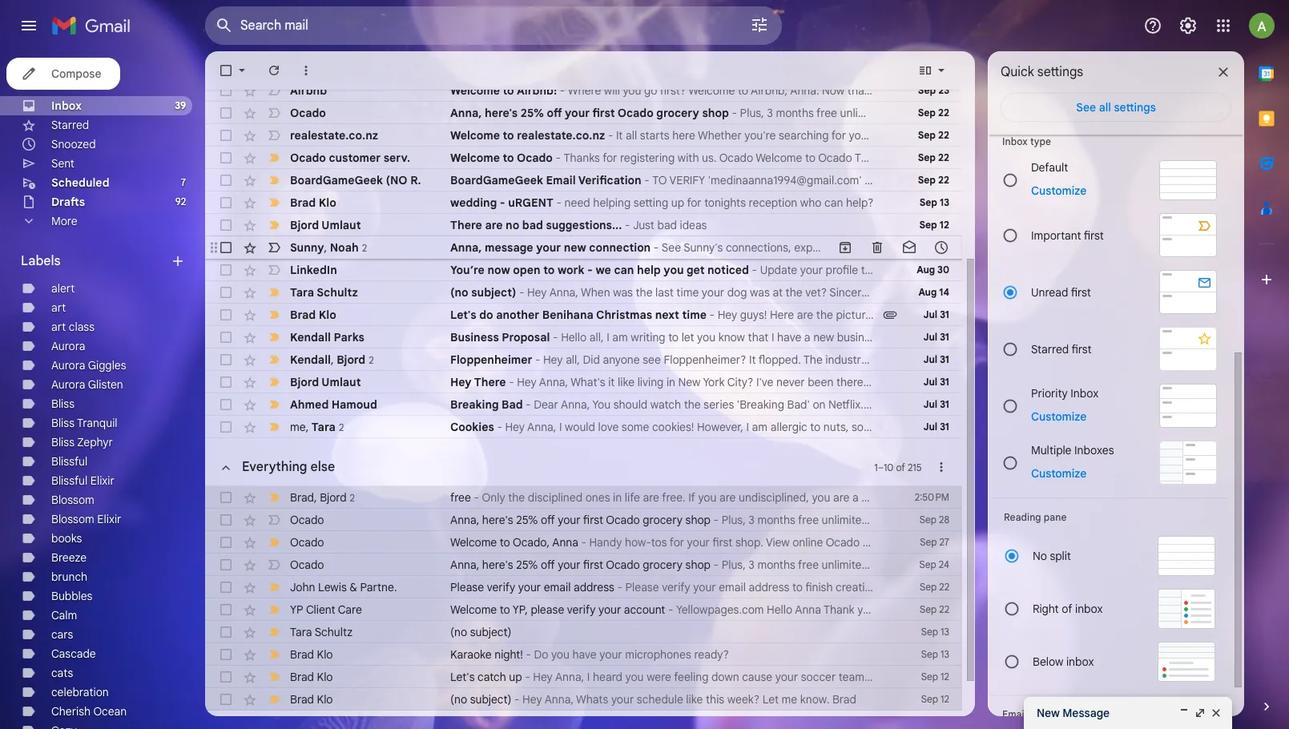 Task type: describe. For each thing, give the bounding box(es) containing it.
bliss for bliss tranquil
[[51, 416, 75, 430]]

client
[[306, 603, 335, 617]]

let's for let's catch up - hey anna, i heard you were feeling down cause your soccer team lost. want to hang out to cheer up? best, sophie
[[450, 670, 475, 685]]

jul for like
[[924, 376, 938, 388]]

to left "yp," on the left
[[500, 603, 510, 617]]

0 horizontal spatial verify
[[487, 580, 516, 595]]

default
[[1032, 160, 1069, 175]]

here's for -
[[482, 513, 514, 527]]

noah
[[330, 240, 359, 255]]

row containing ahmed hamoud
[[205, 394, 963, 416]]

more button
[[0, 212, 192, 231]]

reading pane element
[[1004, 511, 1216, 523]]

to left hang
[[921, 670, 931, 685]]

zephyr
[[77, 435, 113, 450]]

close image
[[1210, 707, 1223, 720]]

1 vertical spatial sep 13
[[922, 626, 950, 638]]

your left new
[[536, 240, 561, 255]]

art class
[[51, 320, 95, 334]]

23 row from the top
[[205, 621, 963, 644]]

2 vertical spatial here's
[[482, 558, 514, 572]]

anna, left whats
[[545, 693, 574, 707]]

below inbox
[[1033, 655, 1095, 669]]

more
[[51, 214, 77, 228]]

sep 22 for please verify your email address -
[[920, 581, 950, 593]]

to left work
[[544, 263, 555, 277]]

1 vertical spatial inbox
[[1067, 655, 1095, 669]]

on
[[813, 398, 826, 412]]

team
[[839, 670, 865, 685]]

25% for realestate.co.nz
[[521, 106, 544, 120]]

art for 'art' link
[[51, 301, 66, 315]]

threading
[[1030, 709, 1075, 721]]

28
[[940, 514, 950, 526]]

2 vertical spatial shop
[[686, 558, 711, 572]]

let's for let's do another benihana christmas next time -
[[450, 308, 477, 322]]

never
[[777, 375, 805, 390]]

1 vertical spatial you
[[551, 648, 570, 662]]

see all settings
[[1077, 100, 1156, 115]]

catch
[[478, 670, 506, 685]]

3 anna, here's 25% off your first ocado grocery shop - from the top
[[450, 558, 722, 572]]

bliss for bliss zephyr
[[51, 435, 75, 450]]

breaking bad - dear anna, you should watch the series 'breaking bad' on netflix. from, ahmed
[[450, 398, 934, 412]]

christmas
[[596, 308, 653, 322]]

klo for wedding - urgent
[[319, 196, 336, 210]]

partne.
[[360, 580, 397, 595]]

1 horizontal spatial of
[[1062, 602, 1073, 616]]

kendall for kendall , bjord 2
[[290, 352, 331, 367]]

10
[[884, 461, 894, 473]]

sep 22 for welcome to realestate.co.nz -
[[918, 129, 950, 141]]

brad klo for let's catch up
[[290, 670, 333, 685]]

cause
[[742, 670, 773, 685]]

your up "yp," on the left
[[518, 580, 541, 595]]

welcome for welcome to ocado, anna -
[[450, 535, 497, 550]]

your down address
[[599, 603, 621, 617]]

0 vertical spatial time
[[677, 285, 699, 300]]

25% for ocado,
[[516, 513, 538, 527]]

labels heading
[[21, 253, 170, 269]]

up inside everything else tab panel
[[509, 670, 522, 685]]

, for kendall
[[331, 352, 334, 367]]

92
[[175, 196, 186, 208]]

elixir for blissful elixir
[[90, 474, 115, 488]]

bjord up sunny
[[290, 218, 319, 232]]

hey there - hey anna, what's it like living in new york city? i've never been there before and live a thousand miles away. best, bjord
[[450, 375, 1121, 390]]

aug 30 for you're now open to work - we can help you get noticed -
[[917, 264, 950, 276]]

1 realestate.co.nz from the left
[[290, 128, 378, 143]]

schedule
[[637, 693, 684, 707]]

ahmed hamoud
[[290, 398, 377, 412]]

jul 31 for like
[[924, 376, 950, 388]]

2 ahmed from the left
[[898, 398, 934, 412]]

let
[[763, 693, 779, 707]]

living
[[638, 375, 664, 390]]

cookies
[[450, 420, 494, 434]]

anna, up dear
[[539, 375, 568, 390]]

0 vertical spatial like
[[618, 375, 635, 390]]

2 horizontal spatial the
[[786, 285, 803, 300]]

row containing realestate.co.nz
[[205, 124, 963, 147]]

email threading
[[1003, 709, 1075, 721]]

anna, down "what's"
[[561, 398, 590, 412]]

cherish ocean link
[[51, 705, 127, 719]]

help?
[[846, 196, 874, 210]]

advanced search options image
[[744, 9, 776, 41]]

new message
[[1037, 706, 1110, 721]]

2 vertical spatial you
[[626, 670, 644, 685]]

30 for you're now open to work - we can help you get noticed -
[[938, 264, 950, 276]]

14 row from the top
[[205, 371, 1121, 394]]

compose
[[51, 67, 101, 81]]

kendall up a
[[926, 353, 964, 367]]

multiple
[[1032, 443, 1072, 457]]

blissful elixir link
[[51, 474, 115, 488]]

sep for 25th row from the bottom of the everything else main content
[[918, 107, 936, 119]]

1 horizontal spatial verify
[[567, 603, 596, 617]]

books
[[51, 531, 82, 546]]

row containing kendall
[[205, 349, 964, 371]]

0 horizontal spatial the
[[636, 285, 653, 300]]

serv.
[[384, 151, 411, 165]]

gmail image
[[51, 10, 139, 42]]

week?
[[728, 693, 760, 707]]

19 row from the top
[[205, 531, 963, 554]]

at
[[773, 285, 783, 300]]

subject) for message
[[471, 285, 517, 300]]

parks
[[334, 330, 365, 345]]

free -
[[450, 491, 482, 505]]

email inside row
[[546, 173, 576, 188]]

2 vertical spatial off
[[541, 558, 555, 572]]

shop for up
[[703, 106, 729, 120]]

quick settings element
[[1001, 64, 1084, 93]]

all
[[1100, 100, 1112, 115]]

breaking
[[450, 398, 499, 412]]

more image
[[298, 63, 314, 79]]

, for sunny
[[324, 240, 327, 255]]

no
[[1033, 549, 1048, 564]]

sep for row containing ocado customer serv.
[[918, 152, 936, 164]]

bliss link
[[51, 397, 75, 411]]

tara down ahmed hamoud
[[312, 420, 336, 434]]

14
[[940, 286, 950, 298]]

23
[[939, 84, 950, 96]]

22 for welcome to ocado -
[[939, 152, 950, 164]]

suggestions...
[[546, 218, 622, 232]]

blossom for blossom link
[[51, 493, 94, 507]]

your down anna
[[558, 558, 581, 572]]

brunch link
[[51, 570, 88, 584]]

, for me
[[306, 420, 309, 434]]

aug 30 for anna, message your new connection -
[[917, 241, 950, 253]]

email threading element
[[1003, 709, 1218, 721]]

anna, up the please
[[450, 558, 480, 572]]

your left 'dog'
[[702, 285, 725, 300]]

minimize image
[[1178, 707, 1191, 720]]

your up anna
[[558, 513, 581, 527]]

0 vertical spatial aug
[[917, 241, 935, 253]]

aurora link
[[51, 339, 85, 354]]

1 was from the left
[[613, 285, 633, 300]]

1 vertical spatial time
[[683, 308, 707, 322]]

bliss tranquil
[[51, 416, 118, 430]]

12 for (no subject) - hey anna, whats your schedule like this week? let me know. brad
[[941, 693, 950, 705]]

anna, here's 25% off your first ocado grocery shop - for welcome to ocado, anna
[[450, 513, 722, 527]]

your up let
[[776, 670, 798, 685]]

sep for 3rd row from the bottom of the everything else main content
[[922, 648, 939, 661]]

31 for watch
[[940, 398, 950, 410]]

welcome to realestate.co.nz -
[[450, 128, 616, 143]]

sep for row containing john lewis & partne.
[[920, 581, 937, 593]]

sent link
[[51, 156, 74, 171]]

cheer
[[995, 670, 1025, 685]]

row containing john lewis & partne.
[[205, 576, 963, 599]]

row containing brad
[[205, 487, 963, 509]]

bjord down 'parks'
[[337, 352, 366, 367]]

2 vertical spatial inbox
[[1071, 386, 1099, 400]]

anna, left i in the bottom of the page
[[555, 670, 585, 685]]

giggles
[[88, 358, 126, 373]]

you
[[593, 398, 611, 412]]

dear
[[534, 398, 559, 412]]

address
[[574, 580, 615, 595]]

this
[[706, 693, 725, 707]]

schultz for sep 13
[[315, 625, 353, 640]]

welcome to yp, please verify your account -
[[450, 603, 677, 617]]

down
[[712, 670, 740, 685]]

6 row from the top
[[205, 192, 963, 214]]

toggle split pane mode image
[[918, 63, 934, 79]]

brad for karaoke night! - do you have your microphones ready?
[[290, 648, 314, 662]]

(no for (no subject)
[[450, 625, 467, 640]]

sep for 19th row
[[920, 536, 937, 548]]

floppenheimer - hey all, did anyone see floppenheimer? it flopped. the industry is washed, kendall
[[450, 353, 964, 367]]

bliss zephyr
[[51, 435, 113, 450]]

split
[[1050, 549, 1072, 564]]

sophie
[[1078, 670, 1113, 685]]

sep for 20th row
[[920, 559, 937, 571]]

up?
[[1028, 670, 1046, 685]]

anna, here's 25% off your first ocado grocery shop - for welcome to realestate.co.nz
[[450, 106, 740, 120]]

customize
[[1032, 184, 1087, 198]]

sep for 20th row from the bottom of the everything else main content
[[920, 219, 938, 231]]

scheduled link
[[51, 176, 109, 190]]

row containing me
[[205, 416, 963, 438]]

2 for sunny
[[362, 242, 367, 254]]

sep for row containing yp client care
[[920, 604, 937, 616]]

welcome to ocado, anna -
[[450, 535, 590, 550]]

ocado customer serv.
[[290, 151, 411, 165]]

anna, up benihana
[[550, 285, 579, 300]]

jul for -
[[924, 309, 938, 321]]

12 for let's catch up - hey anna, i heard you were feeling down cause your soccer team lost. want to hang out to cheer up? best, sophie
[[941, 671, 950, 683]]

aug for was
[[919, 286, 937, 298]]

who
[[801, 196, 822, 210]]

lost.
[[868, 670, 889, 685]]

6 31 from the top
[[940, 421, 950, 433]]

aurora for aurora giggles
[[51, 358, 85, 373]]

bjord inside everything else tab panel
[[320, 490, 347, 505]]

i've
[[757, 375, 774, 390]]

1 vertical spatial new
[[1037, 706, 1060, 721]]

, for brad
[[314, 490, 317, 505]]

airbnb!
[[517, 83, 557, 98]]

sincerely,
[[830, 285, 879, 300]]

floppenheimer
[[450, 353, 533, 367]]

sep for row containing airbnb
[[918, 84, 936, 96]]

hamoud
[[332, 398, 377, 412]]

setting
[[634, 196, 669, 210]]

to left ocado,
[[500, 535, 510, 550]]

blossom elixir link
[[51, 512, 121, 527]]

reading pane
[[1004, 511, 1067, 523]]

were
[[647, 670, 672, 685]]

inbox type element
[[1003, 135, 1218, 147]]

11 row from the top
[[205, 304, 963, 326]]

alert link
[[51, 281, 75, 296]]

new inside row
[[679, 375, 701, 390]]

anna, down the free -
[[450, 513, 480, 527]]

0 horizontal spatial can
[[614, 263, 634, 277]]

out
[[962, 670, 979, 685]]

1 horizontal spatial the
[[684, 398, 701, 412]]

welcome for welcome to yp, please verify your account -
[[450, 603, 497, 617]]

blossom for blossom elixir
[[51, 512, 94, 527]]

13 for wedding - urgent - need helping setting up for tonights reception who can help?
[[940, 196, 950, 208]]

2 31 from the top
[[940, 331, 950, 343]]

klo for (no subject)
[[317, 693, 333, 707]]

there
[[837, 375, 864, 390]]

1 vertical spatial subject)
[[470, 625, 512, 640]]

to up 'welcome to ocado -'
[[503, 128, 514, 143]]

john lewis & partne.
[[290, 580, 397, 595]]

refresh image
[[266, 63, 282, 79]]

feeling
[[674, 670, 709, 685]]

art class link
[[51, 320, 95, 334]]

brad klo for let's do another benihana christmas next time
[[290, 308, 336, 322]]

cars link
[[51, 628, 73, 642]]

row containing sunny
[[205, 236, 963, 259]]

sep 22 for welcome to ocado -
[[918, 152, 950, 164]]

6 jul 31 from the top
[[924, 421, 950, 433]]

me , tara 2
[[290, 420, 344, 434]]

search mail image
[[210, 11, 239, 40]]

anna, up you're
[[450, 240, 482, 255]]

2 horizontal spatial you
[[664, 263, 684, 277]]

brad for let's catch up - hey anna, i heard you were feeling down cause your soccer team lost. want to hang out to cheer up? best, sophie
[[290, 670, 314, 685]]

bubbles
[[51, 589, 93, 604]]



Task type: locate. For each thing, give the bounding box(es) containing it.
bliss up bliss tranquil
[[51, 397, 75, 411]]

1 vertical spatial verify
[[567, 603, 596, 617]]

everything
[[242, 459, 307, 475]]

2 vertical spatial (no
[[450, 693, 467, 707]]

you left "get"
[[664, 263, 684, 277]]

jul 31 for watch
[[924, 398, 950, 410]]

26 row from the top
[[205, 689, 963, 711]]

inbox left type
[[1003, 135, 1028, 147]]

sep for fourth row from the bottom of the everything else main content
[[922, 626, 939, 638]]

0 horizontal spatial you
[[551, 648, 570, 662]]

email
[[546, 173, 576, 188], [1003, 709, 1028, 721]]

brad for wedding - urgent - need helping setting up for tonights reception who can help?
[[290, 196, 316, 210]]

schultz
[[317, 285, 358, 300], [315, 625, 353, 640]]

up down night!
[[509, 670, 522, 685]]

cats link
[[51, 666, 73, 681]]

anna, down welcome to airbnb! -
[[450, 106, 482, 120]]

0 horizontal spatial bad
[[522, 218, 543, 232]]

0 vertical spatial there
[[450, 218, 482, 232]]

boardgamegeek (no r.
[[290, 173, 421, 188]]

sep 22 for anna, here's 25% off your first ocado grocery shop -
[[918, 107, 950, 119]]

aurora
[[51, 339, 85, 354], [51, 358, 85, 373], [51, 378, 85, 392]]

ocado,
[[513, 535, 550, 550]]

5 welcome from the top
[[450, 603, 497, 617]]

john
[[290, 580, 315, 595]]

0 vertical spatial aug 30
[[917, 241, 950, 253]]

starred inside labels 'navigation'
[[51, 118, 89, 132]]

anna, here's 25% off your first ocado grocery shop - down airbnb!
[[450, 106, 740, 120]]

blossom down blossom link
[[51, 512, 94, 527]]

2 realestate.co.nz from the left
[[517, 128, 605, 143]]

13 row from the top
[[205, 349, 964, 371]]

0 horizontal spatial new
[[679, 375, 701, 390]]

off for realestate.co.nz
[[547, 106, 562, 120]]

tara down linkedin
[[290, 285, 314, 300]]

row containing ocado customer serv.
[[205, 147, 963, 169]]

sep 22 for boardgamegeek email verification -
[[918, 174, 950, 186]]

starred up the 'snoozed' in the left top of the page
[[51, 118, 89, 132]]

subject) for night!
[[470, 693, 512, 707]]

pop out image
[[1194, 707, 1207, 720]]

2 was from the left
[[750, 285, 770, 300]]

else
[[311, 459, 335, 475]]

0 horizontal spatial ahmed
[[290, 398, 329, 412]]

2:50 pm
[[915, 491, 950, 503]]

1 blissful from the top
[[51, 455, 88, 469]]

24
[[939, 559, 950, 571]]

verify down address
[[567, 603, 596, 617]]

1 (no from the top
[[450, 285, 469, 300]]

best,
[[1065, 375, 1091, 390], [1049, 670, 1075, 685]]

sep for 25th row from the top
[[922, 671, 939, 683]]

None checkbox
[[218, 83, 234, 99], [218, 105, 234, 121], [218, 127, 234, 143], [218, 150, 234, 166], [218, 217, 234, 233], [218, 285, 234, 301], [218, 329, 234, 345], [218, 374, 234, 390], [218, 419, 234, 435], [218, 557, 234, 573], [218, 669, 234, 685], [218, 83, 234, 99], [218, 105, 234, 121], [218, 127, 234, 143], [218, 150, 234, 166], [218, 217, 234, 233], [218, 285, 234, 301], [218, 329, 234, 345], [218, 374, 234, 390], [218, 419, 234, 435], [218, 557, 234, 573], [218, 669, 234, 685]]

1 30 from the top
[[938, 241, 950, 253]]

2 welcome from the top
[[450, 128, 500, 143]]

wedding
[[450, 196, 497, 210]]

0 vertical spatial email
[[546, 173, 576, 188]]

your up the heard
[[600, 648, 623, 662]]

email left threading at the bottom
[[1003, 709, 1028, 721]]

13 for karaoke night! - do you have your microphones ready?
[[941, 648, 950, 661]]

welcome for welcome to realestate.co.nz -
[[450, 128, 500, 143]]

know.
[[801, 693, 830, 707]]

main menu image
[[19, 16, 38, 35]]

1 vertical spatial umlaut
[[322, 375, 361, 390]]

1 horizontal spatial was
[[750, 285, 770, 300]]

0 vertical spatial can
[[825, 196, 844, 210]]

have
[[573, 648, 597, 662]]

1 31 from the top
[[940, 309, 950, 321]]

1 vertical spatial inbox
[[1003, 135, 1028, 147]]

Search mail text field
[[240, 18, 705, 34]]

row containing yp client care
[[205, 599, 963, 621]]

there
[[450, 218, 482, 232], [474, 375, 506, 390]]

best, down below inbox
[[1049, 670, 1075, 685]]

aurora up bliss link
[[51, 378, 85, 392]]

realestate.co.nz up ocado customer serv.
[[290, 128, 378, 143]]

3 row from the top
[[205, 124, 963, 147]]

4 31 from the top
[[940, 376, 950, 388]]

klo for karaoke night!
[[317, 648, 333, 662]]

0 horizontal spatial settings
[[1038, 64, 1084, 80]]

2 boardgamegeek from the left
[[450, 173, 543, 188]]

settings right all
[[1115, 100, 1156, 115]]

25 row from the top
[[205, 666, 1113, 689]]

0 horizontal spatial inbox
[[51, 99, 82, 113]]

0 vertical spatial sep 12
[[920, 219, 950, 231]]

brad for (no subject) - hey anna, whats your schedule like this week? let me know. brad
[[290, 693, 314, 707]]

let's left do
[[450, 308, 477, 322]]

0 horizontal spatial boardgamegeek
[[290, 173, 383, 188]]

here's down welcome to airbnb! -
[[485, 106, 518, 120]]

to right the 'out'
[[982, 670, 992, 685]]

0 horizontal spatial realestate.co.nz
[[290, 128, 378, 143]]

0 vertical spatial art
[[51, 301, 66, 315]]

sep for row containing realestate.co.nz
[[918, 129, 936, 141]]

5 row from the top
[[205, 169, 963, 192]]

schultz for aug 14
[[317, 285, 358, 300]]

new right in
[[679, 375, 701, 390]]

0 vertical spatial anna, here's 25% off your first ocado grocery shop -
[[450, 106, 740, 120]]

1 ahmed from the left
[[290, 398, 329, 412]]

everything else main content
[[205, 0, 1121, 717]]

2 let's from the top
[[450, 670, 475, 685]]

0 vertical spatial shop
[[703, 106, 729, 120]]

tara right sincerely,
[[881, 285, 903, 300]]

2 inside sunny , noah 2
[[362, 242, 367, 254]]

of
[[897, 461, 906, 473], [1062, 602, 1073, 616]]

best, inside everything else tab panel
[[1049, 670, 1075, 685]]

washed,
[[881, 353, 924, 367]]

verify up "yp," on the left
[[487, 580, 516, 595]]

schultz down linkedin
[[317, 285, 358, 300]]

elixir for blossom elixir
[[97, 512, 121, 527]]

1 anna, here's 25% off your first ocado grocery shop - from the top
[[450, 106, 740, 120]]

bjord down kendall , bjord 2
[[290, 375, 319, 390]]

starred for the starred link
[[51, 118, 89, 132]]

settings inside button
[[1115, 100, 1156, 115]]

cascade
[[51, 647, 96, 661]]

row containing linkedin
[[205, 259, 963, 281]]

1 horizontal spatial inbox
[[1003, 135, 1028, 147]]

there down floppenheimer
[[474, 375, 506, 390]]

sep 12 for there are no bad suggestions... - just bad ideas
[[920, 219, 950, 231]]

16 row from the top
[[205, 416, 963, 438]]

sep 13 for karaoke night! - do you have your microphones ready?
[[922, 648, 950, 661]]

9 row from the top
[[205, 259, 963, 281]]

and
[[903, 375, 922, 390]]

are
[[485, 218, 503, 232]]

been
[[808, 375, 834, 390]]

5 jul from the top
[[924, 398, 938, 410]]

2 for me
[[339, 421, 344, 433]]

1 vertical spatial 12
[[941, 671, 950, 683]]

1 vertical spatial there
[[474, 375, 506, 390]]

&
[[350, 580, 357, 595]]

the left series
[[684, 398, 701, 412]]

jul for floppenheimer?
[[924, 354, 938, 366]]

1 welcome from the top
[[450, 83, 500, 98]]

1 vertical spatial here's
[[482, 513, 514, 527]]

2 for brad
[[350, 492, 355, 504]]

welcome up "wedding" on the left of the page
[[450, 151, 500, 165]]

8 row from the top
[[205, 236, 963, 259]]

1 vertical spatial off
[[541, 513, 555, 527]]

blossom down 'blissful elixir'
[[51, 493, 94, 507]]

jul
[[924, 309, 938, 321], [924, 331, 938, 343], [924, 354, 938, 366], [924, 376, 938, 388], [924, 398, 938, 410], [924, 421, 938, 433]]

1 horizontal spatial email
[[1003, 709, 1028, 721]]

1 jul 31 from the top
[[924, 309, 950, 321]]

0 vertical spatial umlaut
[[322, 218, 361, 232]]

22 for boardgamegeek email verification -
[[939, 174, 950, 186]]

tara schultz for sep
[[290, 625, 353, 640]]

brad klo for karaoke night!
[[290, 648, 333, 662]]

alert
[[51, 281, 75, 296]]

0 vertical spatial 12
[[940, 219, 950, 231]]

(no
[[450, 285, 469, 300], [450, 625, 467, 640], [450, 693, 467, 707]]

1 vertical spatial 13
[[941, 626, 950, 638]]

bjord umlaut up sunny , noah 2
[[290, 218, 361, 232]]

sunny
[[290, 240, 324, 255]]

umlaut up ahmed hamoud
[[322, 375, 361, 390]]

brad klo for (no subject)
[[290, 693, 333, 707]]

here's down welcome to ocado, anna -
[[482, 558, 514, 572]]

1 vertical spatial starred
[[1032, 342, 1070, 356]]

new down up?
[[1037, 706, 1060, 721]]

starred for starred first
[[1032, 342, 1070, 356]]

row containing boardgamegeek (no r.
[[205, 169, 963, 192]]

away.
[[1034, 375, 1063, 390]]

0 vertical spatial me
[[290, 420, 306, 434]]

message
[[485, 240, 533, 255]]

celebration link
[[51, 685, 109, 700]]

(no down you're
[[450, 285, 469, 300]]

(no down karaoke
[[450, 693, 467, 707]]

1 aurora from the top
[[51, 339, 85, 354]]

1 bliss from the top
[[51, 397, 75, 411]]

was
[[613, 285, 633, 300], [750, 285, 770, 300]]

ahmed down and
[[898, 398, 934, 412]]

1 vertical spatial blissful
[[51, 474, 88, 488]]

tara schultz down linkedin
[[290, 285, 358, 300]]

shop for -
[[686, 513, 711, 527]]

3 jul 31 from the top
[[924, 354, 950, 366]]

24 row from the top
[[205, 644, 963, 666]]

klo
[[319, 196, 336, 210], [319, 308, 336, 322], [317, 648, 333, 662], [317, 670, 333, 685], [317, 693, 333, 707]]

2 vertical spatial subject)
[[470, 693, 512, 707]]

email
[[544, 580, 571, 595]]

(no for (no subject) - hey anna, whats your schedule like this week? let me know. brad
[[450, 693, 467, 707]]

(no up karaoke
[[450, 625, 467, 640]]

1 aug 30 from the top
[[917, 241, 950, 253]]

1 vertical spatial email
[[1003, 709, 1028, 721]]

1 bjord umlaut from the top
[[290, 218, 361, 232]]

see all settings button
[[1001, 93, 1232, 122]]

0 vertical spatial elixir
[[90, 474, 115, 488]]

starred up 'away.'
[[1032, 342, 1070, 356]]

sunny , noah 2
[[290, 240, 367, 255]]

0 horizontal spatial starred
[[51, 118, 89, 132]]

art down 'art' link
[[51, 320, 66, 334]]

1 vertical spatial me
[[782, 693, 798, 707]]

see
[[643, 353, 661, 367]]

1 vertical spatial best,
[[1049, 670, 1075, 685]]

1 vertical spatial sep 12
[[922, 671, 950, 683]]

inbox up sophie
[[1067, 655, 1095, 669]]

2 horizontal spatial inbox
[[1071, 386, 1099, 400]]

brad for let's do another benihana christmas next time -
[[290, 308, 316, 322]]

bjord umlaut down kendall , bjord 2
[[290, 375, 361, 390]]

welcome for welcome to airbnb! -
[[450, 83, 500, 98]]

0 vertical spatial of
[[897, 461, 906, 473]]

inbox up the starred link
[[51, 99, 82, 113]]

heard
[[593, 670, 623, 685]]

to down 'welcome to realestate.co.nz -'
[[503, 151, 514, 165]]

first
[[593, 106, 615, 120], [1084, 228, 1105, 242], [1071, 285, 1092, 299], [1072, 342, 1092, 356], [583, 513, 604, 527], [583, 558, 604, 572]]

boardgamegeek down 'welcome to ocado -'
[[450, 173, 543, 188]]

10 row from the top
[[205, 281, 963, 304]]

off up ocado,
[[541, 513, 555, 527]]

tara down the yp
[[290, 625, 312, 640]]

below
[[1033, 655, 1064, 669]]

noticed
[[708, 263, 749, 277]]

welcome for welcome to ocado -
[[450, 151, 500, 165]]

1 row from the top
[[205, 79, 963, 102]]

2 art from the top
[[51, 320, 66, 334]]

sep 13 for wedding - urgent - need helping setting up for tonights reception who can help?
[[920, 196, 950, 208]]

settings image
[[1179, 16, 1198, 35]]

sep 12 up aug 14
[[920, 219, 950, 231]]

3 jul from the top
[[924, 354, 938, 366]]

priority inbox
[[1032, 386, 1099, 400]]

quick settings
[[1001, 64, 1084, 80]]

2 aug 30 from the top
[[917, 264, 950, 276]]

inbox inside labels 'navigation'
[[51, 99, 82, 113]]

1 vertical spatial aug 30
[[917, 264, 950, 276]]

1 let's from the top
[[450, 308, 477, 322]]

grocery for boardgamegeek email verification -
[[657, 106, 700, 120]]

like right the it
[[618, 375, 635, 390]]

in
[[667, 375, 676, 390]]

2 umlaut from the top
[[322, 375, 361, 390]]

blissful for blissful "link"
[[51, 455, 88, 469]]

0 vertical spatial subject)
[[471, 285, 517, 300]]

None search field
[[205, 6, 782, 45]]

schultz inside everything else tab panel
[[315, 625, 353, 640]]

, down kendall parks
[[331, 352, 334, 367]]

of right "10"
[[897, 461, 906, 473]]

2 vertical spatial 13
[[941, 648, 950, 661]]

2 bad from the left
[[658, 218, 677, 232]]

you're now open to work - we can help you get noticed -
[[450, 263, 760, 277]]

31 for like
[[940, 376, 950, 388]]

31 for floppenheimer?
[[940, 354, 950, 366]]

let's inside everything else tab panel
[[450, 670, 475, 685]]

None checkbox
[[218, 63, 234, 79], [218, 172, 234, 188], [218, 195, 234, 211], [218, 240, 234, 256], [218, 262, 234, 278], [218, 307, 234, 323], [218, 352, 234, 368], [218, 397, 234, 413], [218, 490, 234, 506], [218, 512, 234, 528], [218, 535, 234, 551], [218, 580, 234, 596], [218, 602, 234, 618], [218, 624, 234, 640], [218, 647, 234, 663], [218, 692, 234, 708], [218, 63, 234, 79], [218, 172, 234, 188], [218, 195, 234, 211], [218, 240, 234, 256], [218, 262, 234, 278], [218, 307, 234, 323], [218, 352, 234, 368], [218, 397, 234, 413], [218, 490, 234, 506], [218, 512, 234, 528], [218, 535, 234, 551], [218, 580, 234, 596], [218, 602, 234, 618], [218, 624, 234, 640], [218, 647, 234, 663], [218, 692, 234, 708]]

2 anna, here's 25% off your first ocado grocery shop - from the top
[[450, 513, 722, 527]]

3 bliss from the top
[[51, 435, 75, 450]]

boardgamegeek down ocado customer serv.
[[290, 173, 383, 188]]

off down airbnb!
[[547, 106, 562, 120]]

me up everything else
[[290, 420, 306, 434]]

1 tara schultz from the top
[[290, 285, 358, 300]]

2 jul from the top
[[924, 331, 938, 343]]

here's for to
[[485, 106, 518, 120]]

31 for -
[[940, 309, 950, 321]]

row
[[205, 79, 963, 102], [205, 102, 963, 124], [205, 124, 963, 147], [205, 147, 963, 169], [205, 169, 963, 192], [205, 192, 963, 214], [205, 214, 963, 236], [205, 236, 963, 259], [205, 259, 963, 281], [205, 281, 963, 304], [205, 304, 963, 326], [205, 326, 963, 349], [205, 349, 964, 371], [205, 371, 1121, 394], [205, 394, 963, 416], [205, 416, 963, 438], [205, 487, 963, 509], [205, 509, 963, 531], [205, 531, 963, 554], [205, 554, 963, 576], [205, 576, 963, 599], [205, 599, 963, 621], [205, 621, 963, 644], [205, 644, 963, 666], [205, 666, 1113, 689], [205, 689, 963, 711]]

1 vertical spatial shop
[[686, 513, 711, 527]]

tara inside everything else tab panel
[[290, 625, 312, 640]]

1 vertical spatial art
[[51, 320, 66, 334]]

15 row from the top
[[205, 394, 963, 416]]

of right right on the bottom right of page
[[1062, 602, 1073, 616]]

1 horizontal spatial new
[[1037, 706, 1060, 721]]

type
[[1031, 135, 1052, 147]]

cherish ocean
[[51, 705, 127, 719]]

17 row from the top
[[205, 487, 963, 509]]

22 row from the top
[[205, 599, 963, 621]]

jul 31 for floppenheimer?
[[924, 354, 950, 366]]

bjord umlaut for hey there
[[290, 375, 361, 390]]

aug for -
[[917, 264, 935, 276]]

kendall down kendall parks
[[290, 352, 331, 367]]

karaoke night! - do you have your microphones ready?
[[450, 648, 729, 662]]

please verify your email address -
[[450, 580, 626, 595]]

right of inbox
[[1033, 602, 1103, 616]]

everything else tab panel
[[205, 438, 1113, 711]]

sep 12 right want
[[922, 671, 950, 683]]

row containing kendall parks
[[205, 326, 963, 349]]

1 vertical spatial settings
[[1115, 100, 1156, 115]]

5 jul 31 from the top
[[924, 398, 950, 410]]

2 brad klo from the top
[[290, 308, 336, 322]]

3 welcome from the top
[[450, 151, 500, 165]]

0 horizontal spatial was
[[613, 285, 633, 300]]

blissful down blissful "link"
[[51, 474, 88, 488]]

2 bjord umlaut from the top
[[290, 375, 361, 390]]

can right who
[[825, 196, 844, 210]]

0 vertical spatial up
[[672, 196, 685, 210]]

22 for anna, here's 25% off your first ocado grocery shop -
[[939, 107, 950, 119]]

tara schultz for aug
[[290, 285, 358, 300]]

0 horizontal spatial me
[[290, 420, 306, 434]]

1 brad klo from the top
[[290, 196, 336, 210]]

it
[[749, 353, 756, 367]]

welcome up 'welcome to ocado -'
[[450, 128, 500, 143]]

like inside everything else tab panel
[[686, 693, 703, 707]]

0 vertical spatial inbox
[[1076, 602, 1103, 616]]

1 vertical spatial 30
[[938, 264, 950, 276]]

verify
[[487, 580, 516, 595], [567, 603, 596, 617]]

realestate.co.nz up boardgamegeek email verification - in the top of the page
[[517, 128, 605, 143]]

2 vertical spatial 25%
[[516, 558, 538, 572]]

anna, here's 25% off your first ocado grocery shop - up address
[[450, 558, 722, 572]]

2 blissful from the top
[[51, 474, 88, 488]]

snoozed link
[[51, 137, 96, 152]]

new
[[679, 375, 701, 390], [1037, 706, 1060, 721]]

tara schultz inside everything else tab panel
[[290, 625, 353, 640]]

umlaut for hey
[[322, 375, 361, 390]]

to left airbnb!
[[503, 83, 514, 98]]

grocery for please verify your email address -
[[643, 513, 683, 527]]

umlaut for there
[[322, 218, 361, 232]]

work
[[558, 263, 585, 277]]

2 inside me , tara 2
[[339, 421, 344, 433]]

york
[[703, 375, 725, 390]]

now
[[488, 263, 510, 277]]

1 blossom from the top
[[51, 493, 94, 507]]

5 31 from the top
[[940, 398, 950, 410]]

see
[[1077, 100, 1097, 115]]

anna, here's 25% off your first ocado grocery shop - up anna
[[450, 513, 722, 527]]

your down the heard
[[612, 693, 634, 707]]

0 horizontal spatial up
[[509, 670, 522, 685]]

0 vertical spatial grocery
[[657, 106, 700, 120]]

2 jul 31 from the top
[[924, 331, 950, 343]]

12 for there are no bad suggestions... - just bad ideas
[[940, 219, 950, 231]]

, down the else at the left bottom of the page
[[314, 490, 317, 505]]

can right we at the left of page
[[614, 263, 634, 277]]

20 row from the top
[[205, 554, 963, 576]]

tara schultz down client
[[290, 625, 353, 640]]

1 – 10 of 215
[[875, 461, 922, 473]]

bliss down bliss link
[[51, 416, 75, 430]]

25% up 'welcome to realestate.co.nz -'
[[521, 106, 544, 120]]

what's
[[571, 375, 606, 390]]

0 vertical spatial inbox
[[51, 99, 82, 113]]

subject) down now
[[471, 285, 517, 300]]

1 vertical spatial bliss
[[51, 416, 75, 430]]

2 blossom from the top
[[51, 512, 94, 527]]

12 down hang
[[941, 693, 950, 705]]

1 boardgamegeek from the left
[[290, 173, 383, 188]]

bliss for bliss link
[[51, 397, 75, 411]]

inbox
[[51, 99, 82, 113], [1003, 135, 1028, 147], [1071, 386, 1099, 400]]

books link
[[51, 531, 82, 546]]

bad'
[[788, 398, 810, 412]]

4 brad klo from the top
[[290, 670, 333, 685]]

1 umlaut from the top
[[322, 218, 361, 232]]

the left last
[[636, 285, 653, 300]]

0 horizontal spatial email
[[546, 173, 576, 188]]

me right let
[[782, 693, 798, 707]]

1 vertical spatial let's
[[450, 670, 475, 685]]

like left this
[[686, 693, 703, 707]]

inbox right right on the bottom right of page
[[1076, 602, 1103, 616]]

inbox for inbox type
[[1003, 135, 1028, 147]]

sep
[[918, 84, 936, 96], [918, 107, 936, 119], [918, 129, 936, 141], [918, 152, 936, 164], [918, 174, 936, 186], [920, 196, 938, 208], [920, 219, 938, 231], [920, 514, 937, 526], [920, 536, 937, 548], [920, 559, 937, 571], [920, 581, 937, 593], [920, 604, 937, 616], [922, 626, 939, 638], [922, 648, 939, 661], [922, 671, 939, 683], [922, 693, 939, 705]]

1 horizontal spatial settings
[[1115, 100, 1156, 115]]

tab list
[[1245, 51, 1290, 672]]

2 aurora from the top
[[51, 358, 85, 373]]

2 vertical spatial 12
[[941, 693, 950, 705]]

inbox for inbox
[[51, 99, 82, 113]]

anna
[[553, 535, 579, 550]]

sep 12 for (no subject) - hey anna, whats your schedule like this week? let me know. brad
[[922, 693, 950, 705]]

'breaking
[[737, 398, 785, 412]]

ahmed up me , tara 2
[[290, 398, 329, 412]]

0 vertical spatial 30
[[938, 241, 950, 253]]

dog
[[728, 285, 747, 300]]

4 jul 31 from the top
[[924, 376, 950, 388]]

0 horizontal spatial like
[[618, 375, 635, 390]]

thousand
[[954, 375, 1002, 390]]

, inside everything else tab panel
[[314, 490, 317, 505]]

2 for kendall
[[369, 354, 374, 366]]

6 jul from the top
[[924, 421, 938, 433]]

4 welcome from the top
[[450, 535, 497, 550]]

row containing airbnb
[[205, 79, 963, 102]]

0 horizontal spatial of
[[897, 461, 906, 473]]

klo for let's catch up
[[317, 670, 333, 685]]

4 jul from the top
[[924, 376, 938, 388]]

elixir down blissful elixir link
[[97, 512, 121, 527]]

account
[[624, 603, 666, 617]]

art down alert link on the left top
[[51, 301, 66, 315]]

2 bliss from the top
[[51, 416, 75, 430]]

blissful for blissful elixir
[[51, 474, 88, 488]]

snoozed
[[51, 137, 96, 152]]

12 up 14
[[940, 219, 950, 231]]

bjord right priority
[[1094, 375, 1121, 390]]

4 row from the top
[[205, 147, 963, 169]]

me inside everything else tab panel
[[782, 693, 798, 707]]

2 tara schultz from the top
[[290, 625, 353, 640]]

sep 12 for let's catch up - hey anna, i heard you were feeling down cause your soccer team lost. want to hang out to cheer up? best, sophie
[[922, 671, 950, 683]]

1 horizontal spatial ahmed
[[898, 398, 934, 412]]

inbox link
[[51, 99, 82, 113]]

aurora down the aurora link at top left
[[51, 358, 85, 373]]

sep for row containing boardgamegeek (no r.
[[918, 174, 936, 186]]

2 inside brad , bjord 2
[[350, 492, 355, 504]]

7 row from the top
[[205, 214, 963, 236]]

2 vertical spatial sep 12
[[922, 693, 950, 705]]

best, for bjord
[[1065, 375, 1091, 390]]

off for ocado,
[[541, 513, 555, 527]]

2 row from the top
[[205, 102, 963, 124]]

0 vertical spatial you
[[664, 263, 684, 277]]

bad down wedding - urgent - need helping setting up for tonights reception who can help?
[[658, 218, 677, 232]]

jul for watch
[[924, 398, 938, 410]]

subject) down catch at left
[[470, 693, 512, 707]]

0 vertical spatial blissful
[[51, 455, 88, 469]]

18 row from the top
[[205, 509, 963, 531]]

off up email
[[541, 558, 555, 572]]

2 (no from the top
[[450, 625, 467, 640]]

your up 'welcome to realestate.co.nz -'
[[565, 106, 590, 120]]

jul 31 for -
[[924, 309, 950, 321]]

22 for please verify your email address -
[[940, 581, 950, 593]]

0 vertical spatial blossom
[[51, 493, 94, 507]]

1 horizontal spatial bad
[[658, 218, 677, 232]]

right
[[1033, 602, 1059, 616]]

kendall up kendall , bjord 2
[[290, 330, 331, 345]]

1 bad from the left
[[522, 218, 543, 232]]

sep 23
[[918, 84, 950, 96]]

2 inside kendall , bjord 2
[[369, 354, 374, 366]]

2 vertical spatial grocery
[[643, 558, 683, 572]]

sep 12 down hang
[[922, 693, 950, 705]]

1 vertical spatial elixir
[[97, 512, 121, 527]]

support image
[[1144, 16, 1163, 35]]

bjord umlaut for there are no bad suggestions...
[[290, 218, 361, 232]]

kendall for kendall parks
[[290, 330, 331, 345]]

labels navigation
[[0, 51, 205, 729]]

sep for 21th row from the bottom of the everything else main content
[[920, 196, 938, 208]]

0 vertical spatial here's
[[485, 106, 518, 120]]

sep 28
[[920, 514, 950, 526]]

2 vertical spatial anna, here's 25% off your first ocado grocery shop -
[[450, 558, 722, 572]]

3 aurora from the top
[[51, 378, 85, 392]]

sep for 18th row
[[920, 514, 937, 526]]

1 vertical spatial of
[[1062, 602, 1073, 616]]

2 30 from the top
[[938, 264, 950, 276]]

class
[[69, 320, 95, 334]]

0 vertical spatial starred
[[51, 118, 89, 132]]

3 brad klo from the top
[[290, 648, 333, 662]]

0 vertical spatial settings
[[1038, 64, 1084, 80]]

5 brad klo from the top
[[290, 693, 333, 707]]

everything else button
[[210, 452, 342, 484]]

aurora for aurora glisten
[[51, 378, 85, 392]]

21 row from the top
[[205, 576, 963, 599]]

tara schultz
[[290, 285, 358, 300], [290, 625, 353, 640]]

0 vertical spatial off
[[547, 106, 562, 120]]

3 (no from the top
[[450, 693, 467, 707]]

1 vertical spatial bjord umlaut
[[290, 375, 361, 390]]

1 horizontal spatial boardgamegeek
[[450, 173, 543, 188]]

art link
[[51, 301, 66, 315]]

30 for anna, message your new connection -
[[938, 241, 950, 253]]

1 art from the top
[[51, 301, 66, 315]]

1 jul from the top
[[924, 309, 938, 321]]

of inside everything else tab panel
[[897, 461, 906, 473]]

yp client care
[[290, 603, 362, 617]]

benihana
[[543, 308, 594, 322]]

can
[[825, 196, 844, 210], [614, 263, 634, 277]]

3 31 from the top
[[940, 354, 950, 366]]

0 vertical spatial verify
[[487, 580, 516, 595]]

it
[[609, 375, 615, 390]]

2 vertical spatial sep 13
[[922, 648, 950, 661]]

1 horizontal spatial starred
[[1032, 342, 1070, 356]]

12 row from the top
[[205, 326, 963, 349]]



Task type: vqa. For each thing, say whether or not it's contained in the screenshot.
another
yes



